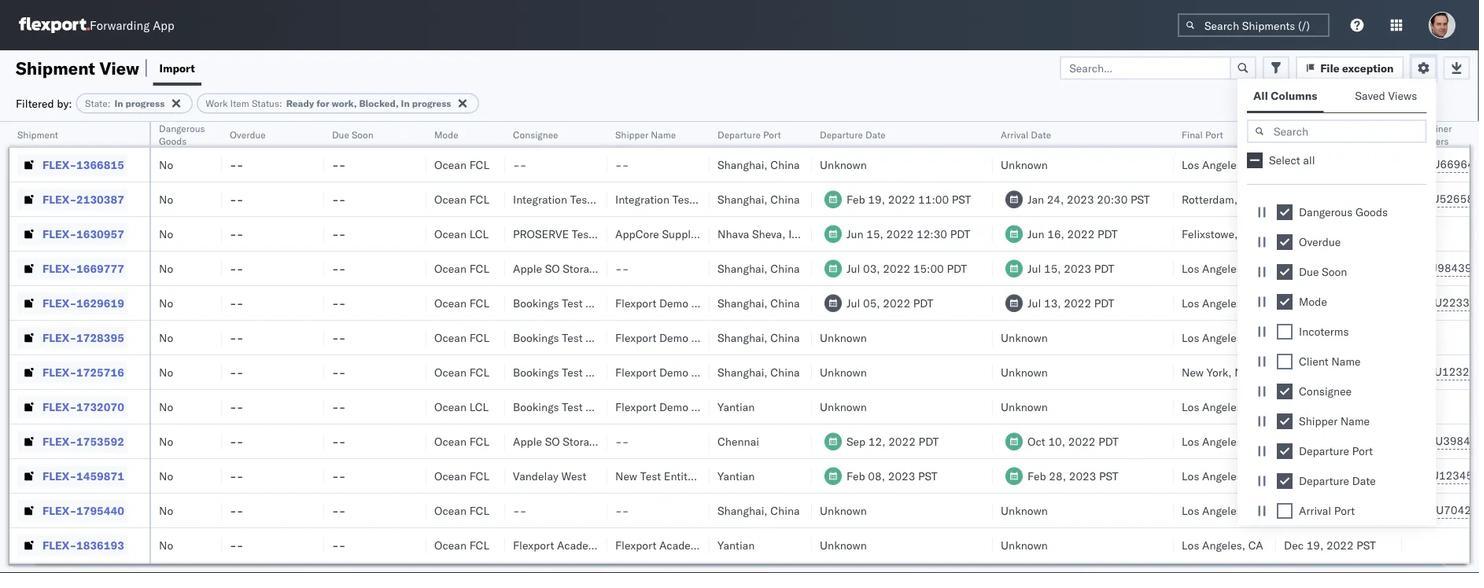 Task type: vqa. For each thing, say whether or not it's contained in the screenshot.
Next button
no



Task type: describe. For each thing, give the bounding box(es) containing it.
1 flexport demo shipper co. from the top
[[616, 296, 749, 310]]

app
[[153, 18, 174, 33]]

shipment for shipment view
[[16, 57, 95, 79]]

flex- for 1795440
[[43, 504, 76, 518]]

1 shanghai, china from the top
[[718, 158, 800, 172]]

Search text field
[[1248, 120, 1427, 143]]

ca for 19,
[[1249, 539, 1264, 553]]

ltd.
[[738, 539, 757, 553]]

test for flex-1728395
[[562, 331, 583, 345]]

mar 14, 2022 pdt
[[1285, 470, 1377, 483]]

ocean fcl for flex-1753592
[[434, 435, 490, 449]]

import
[[159, 61, 195, 75]]

bookings test consignee for flex-1629619
[[513, 296, 639, 310]]

flex- for 1669777
[[43, 262, 76, 275]]

vandelay west
[[513, 470, 587, 483]]

11:00
[[919, 192, 949, 206]]

2022 down aug 01, 2022 pdt
[[1327, 262, 1354, 275]]

demu123258
[[1411, 365, 1480, 379]]

jul 03, 2022 15:00 pdt
[[847, 262, 967, 275]]

2022 right 13,
[[1064, 296, 1092, 310]]

no for flex-1753592
[[159, 435, 173, 449]]

1 vertical spatial overdue
[[1300, 235, 1341, 249]]

19, for feb
[[868, 192, 886, 206]]

flex-1732070
[[43, 400, 124, 414]]

test for flex-1630957
[[572, 227, 593, 241]]

all
[[1254, 89, 1269, 103]]

fcl for flex-2130387
[[470, 192, 490, 206]]

test for flex-1725716
[[562, 366, 583, 379]]

arrival port
[[1300, 505, 1356, 518]]

numbers
[[1411, 135, 1449, 147]]

file exception
[[1321, 61, 1394, 75]]

ready
[[286, 98, 314, 109]]

Search Shipments (/) text field
[[1178, 13, 1330, 37]]

yantian for 2
[[718, 470, 755, 483]]

1732070
[[76, 400, 124, 414]]

15:00
[[914, 262, 944, 275]]

no for flex-1732070
[[159, 400, 173, 414]]

resize handle column header for shipper name
[[691, 122, 710, 574]]

ocean for 1836193
[[434, 539, 467, 553]]

ca for 14,
[[1249, 470, 1264, 483]]

india
[[789, 227, 814, 241]]

2022 left 15:00
[[883, 262, 911, 275]]

resize handle column header for final port
[[1258, 122, 1277, 574]]

2 vertical spatial name
[[1341, 415, 1370, 429]]

jan 02, 2023 pst
[[1285, 331, 1374, 345]]

1 progress from the left
[[126, 98, 165, 109]]

york,
[[1207, 366, 1232, 379]]

resize handle column header for departure port
[[793, 122, 812, 574]]

1 vertical spatial departure port
[[1300, 445, 1374, 458]]

jul 05, 2022 pdt
[[847, 296, 934, 310]]

fcl for flex-1725716
[[470, 366, 490, 379]]

flex-1629619
[[43, 296, 124, 310]]

pdt down 20:30
[[1098, 227, 1118, 241]]

storage for shanghai, china
[[563, 262, 601, 275]]

fcl for flex-1629619
[[470, 296, 490, 310]]

quoted delivery date button
[[1277, 119, 1387, 147]]

use) for chennai
[[654, 435, 683, 449]]

3 resize handle column header from the left
[[305, 122, 324, 574]]

shipper for flex-1728395
[[692, 331, 730, 345]]

1 horizontal spatial mode
[[1300, 295, 1328, 309]]

dangerous inside "button"
[[159, 122, 205, 134]]

jun for jun 15, 2022 12:30 pdt
[[847, 227, 864, 241]]

supply
[[662, 227, 697, 241]]

ocean fcl for flex-1728395
[[434, 331, 490, 345]]

1 vertical spatial dangerous
[[1300, 205, 1353, 219]]

so for chennai
[[545, 435, 560, 449]]

0 vertical spatial 24,
[[1047, 192, 1064, 206]]

1 vertical spatial due
[[1300, 265, 1320, 279]]

consignee button
[[505, 125, 592, 141]]

pdt up aug 03, 2022 pdt
[[1357, 227, 1377, 241]]

final port button
[[1174, 125, 1261, 141]]

flexport demo shipper co. for jan
[[616, 331, 749, 345]]

item
[[230, 98, 249, 109]]

arrival for arrival date
[[1001, 129, 1029, 141]]

pst for feb 28, 2023 pst
[[1100, 470, 1119, 483]]

shanghai, china for 21,
[[718, 504, 800, 518]]

shipper for flex-1725716
[[692, 366, 730, 379]]

3 ca from the top
[[1249, 296, 1264, 310]]

resize handle column header for consignee
[[589, 122, 608, 574]]

ca for 30,
[[1249, 400, 1264, 414]]

views
[[1389, 89, 1418, 103]]

1 horizontal spatial goods
[[1356, 205, 1389, 219]]

shanghai, for 24,
[[718, 366, 768, 379]]

angeles, for 30,
[[1203, 400, 1246, 414]]

dangerous goods inside "button"
[[159, 122, 205, 147]]

2
[[696, 470, 703, 483]]

flex-1366815 button
[[17, 154, 127, 176]]

1 co. from the top
[[733, 296, 749, 310]]

los for 02,
[[1182, 331, 1200, 345]]

filtered
[[16, 96, 54, 110]]

united
[[1241, 227, 1275, 241]]

bookings test consignee for flex-1728395
[[513, 331, 639, 345]]

1 los from the top
[[1182, 158, 1200, 172]]

flex- for 1753592
[[43, 435, 76, 449]]

pdt up feb 28, 2023 pst
[[1099, 435, 1119, 449]]

pdt down jul 15, 2023 pdt
[[1095, 296, 1115, 310]]

flex-1725716 button
[[17, 362, 127, 384]]

1728395
[[76, 331, 124, 345]]

4 china from the top
[[771, 296, 800, 310]]

demo for oct
[[660, 366, 689, 379]]

1 ca from the top
[[1249, 158, 1264, 172]]

fcl for flex-1366815
[[470, 158, 490, 172]]

1 demo from the top
[[660, 296, 689, 310]]

shipper name inside button
[[616, 129, 676, 141]]

0 vertical spatial overdue
[[230, 129, 266, 141]]

forwarding
[[90, 18, 150, 33]]

flex-1753592
[[43, 435, 124, 449]]

flex-1366815
[[43, 158, 124, 172]]

quoted
[[1285, 122, 1316, 134]]

fcl for flex-1669777
[[470, 262, 490, 275]]

china for 03,
[[771, 262, 800, 275]]

shanghai, for 03,
[[718, 262, 768, 275]]

consignee for flex-1629619
[[586, 296, 639, 310]]

shanghai, china for 19,
[[718, 192, 800, 206]]

demo for jan
[[660, 331, 689, 345]]

1725716
[[76, 366, 124, 379]]

pdt up aug 30, 2022 pdt
[[1356, 366, 1376, 379]]

pdt up mar 14, 2022 pdt at the bottom of page
[[1356, 435, 1376, 449]]

flex- for 1630957
[[43, 227, 76, 241]]

cmau223345
[[1411, 296, 1480, 310]]

12,
[[869, 435, 886, 449]]

flex-1732070 button
[[17, 396, 127, 418]]

1 shanghai, from the top
[[718, 158, 768, 172]]

14,
[[1307, 470, 1324, 483]]

jun 19, 2023 pdt
[[1285, 192, 1375, 206]]

2022 right 21,
[[1325, 504, 1353, 518]]

2022 down oct 21, 2022 pdt
[[1327, 539, 1354, 553]]

Search... text field
[[1060, 56, 1232, 80]]

jun 15, 2022 12:30 pdt
[[847, 227, 971, 241]]

1 china from the top
[[771, 158, 800, 172]]

container numbers button
[[1403, 119, 1480, 147]]

aug for aug 03, 2022 pdt
[[1285, 262, 1304, 275]]

sheva,
[[752, 227, 786, 241]]

pdt down 15:00
[[914, 296, 934, 310]]

oct left 10,
[[1028, 435, 1046, 449]]

los for 14,
[[1182, 470, 1200, 483]]

05,
[[863, 296, 881, 310]]

2023 for 15,
[[1064, 262, 1092, 275]]

2023 for 28,
[[1069, 470, 1097, 483]]

msmu704284
[[1411, 504, 1480, 518]]

pdt down jun 16, 2022 pdt
[[1095, 262, 1115, 275]]

oct for cmdu398407
[[1285, 435, 1303, 449]]

no for flex-1836193
[[159, 539, 173, 553]]

shanghai, china for 03,
[[718, 262, 800, 275]]

nhava
[[718, 227, 750, 241]]

arrival date
[[1001, 129, 1052, 141]]

dec
[[1285, 539, 1304, 553]]

2022 right 30,
[[1327, 400, 1354, 414]]

fcl for flex-1753592
[[470, 435, 490, 449]]

status
[[252, 98, 279, 109]]

4 resize handle column header from the left
[[408, 122, 427, 574]]

all columns button
[[1248, 82, 1324, 113]]

lcl for bookings
[[470, 400, 489, 414]]

1 los angeles, ca from the top
[[1182, 158, 1264, 172]]

2022 up mar 14, 2022 pdt at the bottom of page
[[1325, 435, 1353, 449]]

appcore
[[616, 227, 659, 241]]

pst right 20:30
[[1131, 192, 1151, 206]]

jun for jun 19, 2023 pdt
[[1285, 192, 1302, 206]]

departure port button
[[710, 125, 797, 141]]

1630957
[[76, 227, 124, 241]]

flexport for flex-1728395
[[616, 331, 657, 345]]

new test entity 2
[[616, 470, 703, 483]]

1629619
[[76, 296, 124, 310]]

2 progress from the left
[[412, 98, 451, 109]]

shipper name button
[[608, 125, 694, 141]]

shipment button
[[9, 125, 134, 141]]

flex- for 1725716
[[43, 366, 76, 379]]

storage for chennai
[[563, 435, 601, 449]]

3 angeles, from the top
[[1203, 296, 1246, 310]]

(us)
[[606, 539, 634, 553]]

flex- for 1459871
[[43, 470, 76, 483]]

exception
[[1343, 61, 1394, 75]]

oct 21, 2022 pdt
[[1285, 504, 1376, 518]]

pdt right 30,
[[1357, 400, 1377, 414]]

pdt right 15:00
[[947, 262, 967, 275]]

feb 08, 2023 pst
[[847, 470, 938, 483]]

2130387
[[76, 192, 124, 206]]

flexport for flex-1836193
[[616, 539, 657, 553]]

los angeles, ca for 19,
[[1182, 539, 1264, 553]]

jul for jul 05, 2022 pdt
[[847, 296, 861, 310]]

delivery
[[1319, 122, 1353, 134]]

proserve test account
[[513, 227, 637, 241]]

mode inside button
[[434, 129, 459, 141]]

resize handle column header for shipment
[[131, 122, 150, 574]]

los angeles, ca for 02,
[[1182, 331, 1264, 345]]

ocean fcl for flex-1795440
[[434, 504, 490, 518]]

1 horizontal spatial departure date
[[1300, 475, 1376, 488]]

no for flex-1459871
[[159, 470, 173, 483]]

ocean for 1630957
[[434, 227, 467, 241]]

shipper for flex-1732070
[[692, 400, 730, 414]]

container numbers
[[1411, 122, 1453, 147]]

3 los from the top
[[1182, 296, 1200, 310]]

3 los angeles, ca from the top
[[1182, 296, 1264, 310]]

client
[[1300, 355, 1329, 369]]

2022 right 10,
[[1069, 435, 1096, 449]]

sep
[[847, 435, 866, 449]]

incoterms
[[1300, 325, 1349, 339]]

angeles, for 03,
[[1203, 262, 1246, 275]]

not for chennai
[[630, 435, 652, 449]]

pdt up oct 21, 2022 pdt
[[1357, 470, 1377, 483]]

departure date inside button
[[820, 129, 886, 141]]

columns
[[1271, 89, 1318, 103]]

kingdom
[[1278, 227, 1322, 241]]

goods inside "button"
[[159, 135, 187, 147]]

ocean for 1725716
[[434, 366, 467, 379]]

oct 24, 2022 pdt for los angeles, ca
[[1285, 435, 1376, 449]]

departure date button
[[812, 125, 978, 141]]

flex-1836193
[[43, 539, 124, 553]]

los for 19,
[[1182, 539, 1200, 553]]

2022 left 11:00
[[888, 192, 916, 206]]

cmdu398407
[[1411, 434, 1480, 448]]

4 shanghai, china from the top
[[718, 296, 800, 310]]

shipment view
[[16, 57, 139, 79]]

flex- for 2130387
[[43, 192, 76, 206]]

jun for jun 16, 2022 pdt
[[1028, 227, 1045, 241]]

2 : from the left
[[279, 98, 282, 109]]

2022 right 12,
[[889, 435, 916, 449]]

aphu669641
[[1411, 157, 1480, 171]]

1 horizontal spatial dangerous goods
[[1300, 205, 1389, 219]]

1 vertical spatial name
[[1332, 355, 1361, 369]]



Task type: locate. For each thing, give the bounding box(es) containing it.
no right 1629619 at bottom
[[159, 296, 173, 310]]

flex- down "flex-1732070" button
[[43, 435, 76, 449]]

1366815
[[76, 158, 124, 172]]

no for flex-1630957
[[159, 227, 173, 241]]

no right 1459871
[[159, 470, 173, 483]]

2 bookings test consignee from the top
[[513, 331, 639, 345]]

1 vertical spatial dangerous goods
[[1300, 205, 1389, 219]]

rotterdam,
[[1182, 192, 1238, 206]]

aug for aug 30, 2022 pdt
[[1285, 400, 1304, 414]]

8 resize handle column header from the left
[[793, 122, 812, 574]]

state : in progress
[[85, 98, 165, 109]]

oct left 21,
[[1285, 504, 1303, 518]]

ca
[[1249, 158, 1264, 172], [1249, 262, 1264, 275], [1249, 296, 1264, 310], [1249, 331, 1264, 345], [1249, 400, 1264, 414], [1249, 435, 1264, 449], [1249, 470, 1264, 483], [1249, 504, 1264, 518], [1249, 539, 1264, 553]]

1459871
[[76, 470, 124, 483]]

no right 1728395
[[159, 331, 173, 345]]

1 vertical spatial (do
[[604, 435, 627, 449]]

7 no from the top
[[159, 366, 173, 379]]

0 vertical spatial use)
[[654, 262, 683, 275]]

academy right "inc."
[[660, 539, 705, 553]]

import button
[[153, 50, 201, 86]]

2 ocean fcl from the top
[[434, 192, 490, 206]]

1 in from the left
[[114, 98, 123, 109]]

ocean fcl for flex-1725716
[[434, 366, 490, 379]]

flexport demo shipper co. for oct
[[616, 366, 749, 379]]

5 shanghai, from the top
[[718, 331, 768, 345]]

0 horizontal spatial academy
[[557, 539, 603, 553]]

1 not from the top
[[630, 262, 652, 275]]

2 flexport demo shipper co. from the top
[[616, 331, 749, 345]]

0 horizontal spatial soon
[[352, 129, 374, 141]]

soon
[[352, 129, 374, 141], [1322, 265, 1348, 279]]

3 bookings test consignee from the top
[[513, 366, 639, 379]]

1669777
[[76, 262, 124, 275]]

flexport for flex-1629619
[[616, 296, 657, 310]]

consignee for flex-1732070
[[586, 400, 639, 414]]

0 horizontal spatial goods
[[159, 135, 187, 147]]

19, right dec
[[1307, 539, 1324, 553]]

8 angeles, from the top
[[1203, 504, 1246, 518]]

(do up 'new test entity 2'
[[604, 435, 627, 449]]

(do
[[604, 262, 627, 275], [604, 435, 627, 449]]

1 vertical spatial oct 24, 2022 pdt
[[1285, 435, 1376, 449]]

dangerous down 'import' button
[[159, 122, 205, 134]]

0 horizontal spatial progress
[[126, 98, 165, 109]]

2 vertical spatial aug
[[1285, 400, 1304, 414]]

1 horizontal spatial due soon
[[1300, 265, 1348, 279]]

shipper inside shipper name button
[[616, 129, 649, 141]]

flex-1725716
[[43, 366, 124, 379]]

24, right newark,
[[1305, 366, 1322, 379]]

feb up jun 15, 2022 12:30 pdt at the right of the page
[[847, 192, 866, 206]]

2 not from the top
[[630, 435, 652, 449]]

0 vertical spatial departure date
[[820, 129, 886, 141]]

flex- for 1366815
[[43, 158, 76, 172]]

0 vertical spatial apple
[[513, 262, 542, 275]]

los for 21,
[[1182, 504, 1200, 518]]

no right 1753592
[[159, 435, 173, 449]]

dangerous up aug 01, 2022 pdt
[[1300, 205, 1353, 219]]

resize handle column header for departure date
[[974, 122, 993, 574]]

2 ca from the top
[[1249, 262, 1264, 275]]

shipper name
[[616, 129, 676, 141], [1300, 415, 1370, 429]]

bookings for flex-1728395
[[513, 331, 559, 345]]

6 los angeles, ca from the top
[[1182, 435, 1264, 449]]

dec 19, 2022 pst
[[1285, 539, 1377, 553]]

0 vertical spatial dangerous goods
[[159, 122, 205, 147]]

pst down sep 12, 2022 pdt at the bottom of page
[[919, 470, 938, 483]]

not up 'new test entity 2'
[[630, 435, 652, 449]]

03, for aug
[[1307, 262, 1324, 275]]

5 los angeles, ca from the top
[[1182, 400, 1264, 414]]

15, up jul 03, 2022 15:00 pdt
[[867, 227, 884, 241]]

0 horizontal spatial jan
[[1028, 192, 1045, 206]]

no for flex-1795440
[[159, 504, 173, 518]]

0 vertical spatial so
[[545, 262, 560, 275]]

9 ca from the top
[[1249, 539, 1264, 553]]

apple so storage (do not use) down account
[[513, 262, 683, 275]]

beau123456
[[1411, 469, 1480, 483]]

flex- inside 'button'
[[43, 262, 76, 275]]

pdt up feb 08, 2023 pst
[[919, 435, 939, 449]]

flex- down flex-1630957 button
[[43, 262, 76, 275]]

oct for demu123258
[[1285, 366, 1303, 379]]

storage up west
[[563, 435, 601, 449]]

1 apple so storage (do not use) from the top
[[513, 262, 683, 275]]

19, up 01, in the right top of the page
[[1304, 192, 1322, 206]]

name inside button
[[651, 129, 676, 141]]

so
[[545, 262, 560, 275], [545, 435, 560, 449]]

ltd
[[699, 227, 716, 241]]

chennai
[[718, 435, 760, 449]]

arrival date button
[[993, 125, 1159, 141]]

arrival inside button
[[1001, 129, 1029, 141]]

bookings for flex-1629619
[[513, 296, 559, 310]]

shipment down the filtered
[[17, 129, 58, 141]]

departure port inside departure port button
[[718, 129, 781, 141]]

1 vertical spatial mode
[[1300, 295, 1328, 309]]

oct for msmu704284
[[1285, 504, 1303, 518]]

3 flex- from the top
[[43, 227, 76, 241]]

lcl
[[470, 227, 489, 241], [470, 400, 489, 414]]

0 vertical spatial shipment
[[16, 57, 95, 79]]

saved views
[[1356, 89, 1418, 103]]

10,
[[1049, 435, 1066, 449]]

11 ocean from the top
[[434, 504, 467, 518]]

bookings
[[513, 296, 559, 310], [513, 331, 559, 345], [513, 366, 559, 379], [513, 400, 559, 414]]

1 vertical spatial new
[[616, 470, 638, 483]]

4 shanghai, from the top
[[718, 296, 768, 310]]

1 horizontal spatial 15,
[[1044, 262, 1062, 275]]

0 vertical spatial jan
[[1028, 192, 1045, 206]]

4 co. from the top
[[733, 400, 749, 414]]

overdue
[[230, 129, 266, 141], [1300, 235, 1341, 249]]

0 horizontal spatial departure date
[[820, 129, 886, 141]]

1 vertical spatial due soon
[[1300, 265, 1348, 279]]

1 horizontal spatial progress
[[412, 98, 451, 109]]

aug left 01, in the right top of the page
[[1285, 227, 1304, 241]]

resize handle column header
[[131, 122, 150, 574], [203, 122, 222, 574], [305, 122, 324, 574], [408, 122, 427, 574], [486, 122, 505, 574], [589, 122, 608, 574], [691, 122, 710, 574], [793, 122, 812, 574], [974, 122, 993, 574], [1155, 122, 1174, 574], [1258, 122, 1277, 574], [1384, 122, 1403, 574]]

0 vertical spatial due
[[332, 129, 349, 141]]

feb for feb 19, 2022 11:00 pst
[[847, 192, 866, 206]]

6 angeles, from the top
[[1203, 435, 1246, 449]]

03, down 01, in the right top of the page
[[1307, 262, 1324, 275]]

2 apple from the top
[[513, 435, 542, 449]]

flex-2130387 button
[[17, 189, 127, 211]]

/
[[1253, 366, 1260, 379]]

flex-1795440 button
[[17, 500, 127, 522]]

no for flex-2130387
[[159, 192, 173, 206]]

1 (do from the top
[[604, 262, 627, 275]]

jun 16, 2022 pdt
[[1028, 227, 1118, 241]]

4 los angeles, ca from the top
[[1182, 331, 1264, 345]]

4 bookings test consignee from the top
[[513, 400, 639, 414]]

pdt up aug 01, 2022 pdt
[[1355, 192, 1375, 206]]

2 no from the top
[[159, 192, 173, 206]]

ocean for 1629619
[[434, 296, 467, 310]]

2 bookings from the top
[[513, 331, 559, 345]]

1 horizontal spatial soon
[[1322, 265, 1348, 279]]

flex-1669777 button
[[17, 258, 127, 280]]

1 horizontal spatial jan
[[1285, 331, 1301, 345]]

dangerous goods up aug 01, 2022 pdt
[[1300, 205, 1389, 219]]

los for 30,
[[1182, 400, 1200, 414]]

0 vertical spatial 15,
[[867, 227, 884, 241]]

2023 for 02,
[[1324, 331, 1351, 345]]

pst for feb 08, 2023 pst
[[919, 470, 938, 483]]

flexport academy (us) inc.
[[513, 539, 656, 553]]

0 vertical spatial apple so storage (do not use)
[[513, 262, 683, 275]]

yantian for ltd.
[[718, 539, 755, 553]]

24, up the 16,
[[1047, 192, 1064, 206]]

2022 right 14, on the bottom
[[1327, 470, 1354, 483]]

7 shanghai, from the top
[[718, 504, 768, 518]]

ocean lcl for proserve
[[434, 227, 489, 241]]

pst right incoterms
[[1354, 331, 1374, 345]]

2022 left 12:30
[[887, 227, 914, 241]]

pdt down mar 14, 2022 pdt at the bottom of page
[[1356, 504, 1376, 518]]

date
[[866, 129, 886, 141], [1031, 129, 1052, 141], [1285, 135, 1305, 147], [1353, 475, 1376, 488]]

flexport academy (sz) ltd.
[[616, 539, 757, 553]]

no right 1725716
[[159, 366, 173, 379]]

7 shanghai, china from the top
[[718, 504, 800, 518]]

1 yantian from the top
[[718, 400, 755, 414]]

7 flex- from the top
[[43, 366, 76, 379]]

8 flex- from the top
[[43, 400, 76, 414]]

fcl
[[470, 158, 490, 172], [470, 192, 490, 206], [470, 262, 490, 275], [470, 296, 490, 310], [470, 331, 490, 345], [470, 366, 490, 379], [470, 435, 490, 449], [470, 470, 490, 483], [470, 504, 490, 518], [470, 539, 490, 553]]

0 vertical spatial storage
[[563, 262, 601, 275]]

1 vertical spatial departure date
[[1300, 475, 1376, 488]]

pdt right 12:30
[[951, 227, 971, 241]]

12 no from the top
[[159, 539, 173, 553]]

new left the entity
[[616, 470, 638, 483]]

due down 01, in the right top of the page
[[1300, 265, 1320, 279]]

0 horizontal spatial dangerous
[[159, 122, 205, 134]]

5 ocean fcl from the top
[[434, 331, 490, 345]]

1 horizontal spatial 03,
[[1307, 262, 1324, 275]]

work,
[[332, 98, 357, 109]]

24, for los angeles, ca
[[1305, 435, 1322, 449]]

2 vertical spatial 24,
[[1305, 435, 1322, 449]]

0 vertical spatial (do
[[604, 262, 627, 275]]

shanghai, china for 24,
[[718, 366, 800, 379]]

apple for shanghai, china
[[513, 262, 542, 275]]

03, up 05,
[[863, 262, 881, 275]]

7 resize handle column header from the left
[[691, 122, 710, 574]]

2 (do from the top
[[604, 435, 627, 449]]

jan left 02, at the bottom right of page
[[1285, 331, 1301, 345]]

flexport demo shipper co. for aug
[[616, 400, 749, 414]]

shipment inside button
[[17, 129, 58, 141]]

pdt
[[1355, 192, 1375, 206], [951, 227, 971, 241], [1098, 227, 1118, 241], [1357, 227, 1377, 241], [947, 262, 967, 275], [1095, 262, 1115, 275], [1357, 262, 1377, 275], [914, 296, 934, 310], [1095, 296, 1115, 310], [1356, 366, 1376, 379], [1357, 400, 1377, 414], [919, 435, 939, 449], [1099, 435, 1119, 449], [1356, 435, 1376, 449], [1357, 470, 1377, 483], [1356, 504, 1376, 518]]

ca for 21,
[[1249, 504, 1264, 518]]

4 bookings from the top
[[513, 400, 559, 414]]

flex- down the "flex-1459871" button
[[43, 504, 76, 518]]

ocean fcl for flex-1669777
[[434, 262, 490, 275]]

yantian for co.
[[718, 400, 755, 414]]

work
[[206, 98, 228, 109]]

2 horizontal spatial jun
[[1285, 192, 1302, 206]]

no for flex-1725716
[[159, 366, 173, 379]]

1 : from the left
[[108, 98, 111, 109]]

1 vertical spatial storage
[[563, 435, 601, 449]]

sep 12, 2022 pdt
[[847, 435, 939, 449]]

flex- down the flex-1725716 button
[[43, 400, 76, 414]]

jun up kingdom
[[1285, 192, 1302, 206]]

goods
[[159, 135, 187, 147], [1356, 205, 1389, 219]]

15,
[[867, 227, 884, 241], [1044, 262, 1062, 275]]

flexport for flex-1725716
[[616, 366, 657, 379]]

flex-1795440
[[43, 504, 124, 518]]

inc.
[[637, 539, 656, 553]]

resize handle column header for mode
[[486, 122, 505, 574]]

0 vertical spatial dangerous
[[159, 122, 205, 134]]

flex- down flex-2130387 button
[[43, 227, 76, 241]]

(sz)
[[708, 539, 735, 553]]

1 horizontal spatial :
[[279, 98, 282, 109]]

0 horizontal spatial arrival
[[1001, 129, 1029, 141]]

date inside quoted delivery date
[[1285, 135, 1305, 147]]

academy for (sz)
[[660, 539, 705, 553]]

3 ocean fcl from the top
[[434, 262, 490, 275]]

10 ocean fcl from the top
[[434, 539, 490, 553]]

16,
[[1048, 227, 1065, 241]]

6 los from the top
[[1182, 435, 1200, 449]]

flexport. image
[[19, 17, 90, 33]]

0 horizontal spatial departure port
[[718, 129, 781, 141]]

pst down oct 21, 2022 pdt
[[1357, 539, 1377, 553]]

flex-1753592 button
[[17, 431, 127, 453]]

2 oct 24, 2022 pdt from the top
[[1285, 435, 1376, 449]]

2 demo from the top
[[660, 331, 689, 345]]

0 horizontal spatial :
[[108, 98, 111, 109]]

pdt down aug 01, 2022 pdt
[[1357, 262, 1377, 275]]

los angeles, ca for 24,
[[1182, 435, 1264, 449]]

ocean
[[434, 158, 467, 172], [434, 192, 467, 206], [434, 227, 467, 241], [434, 262, 467, 275], [434, 296, 467, 310], [434, 331, 467, 345], [434, 366, 467, 379], [434, 400, 467, 414], [434, 435, 467, 449], [434, 470, 467, 483], [434, 504, 467, 518], [434, 539, 467, 553]]

quoted delivery date
[[1285, 122, 1353, 147]]

bookings test consignee for flex-1725716
[[513, 366, 639, 379]]

0 horizontal spatial due
[[332, 129, 349, 141]]

1 vertical spatial shipment
[[17, 129, 58, 141]]

jul up 'jul 05, 2022 pdt'
[[847, 262, 861, 275]]

resize handle column header for dangerous goods
[[203, 122, 222, 574]]

0 horizontal spatial 15,
[[867, 227, 884, 241]]

oct 10, 2022 pdt
[[1028, 435, 1119, 449]]

flex-2130387
[[43, 192, 124, 206]]

oct 24, 2022 pdt down aug 30, 2022 pdt
[[1285, 435, 1376, 449]]

flex-1630957
[[43, 227, 124, 241]]

in
[[114, 98, 123, 109], [401, 98, 410, 109]]

1 vertical spatial goods
[[1356, 205, 1389, 219]]

1 vertical spatial apple
[[513, 435, 542, 449]]

apple so storage (do not use) up west
[[513, 435, 683, 449]]

5 flex- from the top
[[43, 296, 76, 310]]

no
[[159, 158, 173, 172], [159, 192, 173, 206], [159, 227, 173, 241], [159, 262, 173, 275], [159, 296, 173, 310], [159, 331, 173, 345], [159, 366, 173, 379], [159, 400, 173, 414], [159, 435, 173, 449], [159, 470, 173, 483], [159, 504, 173, 518], [159, 539, 173, 553]]

no for flex-1629619
[[159, 296, 173, 310]]

2 shanghai, china from the top
[[718, 192, 800, 206]]

0 vertical spatial mode
[[434, 129, 459, 141]]

28,
[[1050, 470, 1067, 483]]

academy for (us)
[[557, 539, 603, 553]]

work item status : ready for work, blocked, in progress
[[206, 98, 451, 109]]

2 03, from the left
[[1307, 262, 1324, 275]]

3 shanghai, from the top
[[718, 262, 768, 275]]

0 vertical spatial due soon
[[332, 129, 374, 141]]

2023 for 08,
[[888, 470, 916, 483]]

2 yantian from the top
[[718, 470, 755, 483]]

due soon down work, at the left of page
[[332, 129, 374, 141]]

3 china from the top
[[771, 262, 800, 275]]

4 flexport demo shipper co. from the top
[[616, 400, 749, 414]]

mode
[[434, 129, 459, 141], [1300, 295, 1328, 309]]

4 ocean from the top
[[434, 262, 467, 275]]

co. for jan
[[733, 331, 749, 345]]

-
[[230, 158, 237, 172], [237, 158, 244, 172], [332, 158, 339, 172], [339, 158, 346, 172], [513, 158, 520, 172], [520, 158, 527, 172], [616, 158, 622, 172], [622, 158, 629, 172], [230, 192, 237, 206], [237, 192, 244, 206], [332, 192, 339, 206], [339, 192, 346, 206], [230, 227, 237, 241], [237, 227, 244, 241], [332, 227, 339, 241], [339, 227, 346, 241], [230, 262, 237, 275], [237, 262, 244, 275], [332, 262, 339, 275], [339, 262, 346, 275], [616, 262, 622, 275], [622, 262, 629, 275], [230, 296, 237, 310], [237, 296, 244, 310], [332, 296, 339, 310], [339, 296, 346, 310], [230, 331, 237, 345], [237, 331, 244, 345], [332, 331, 339, 345], [339, 331, 346, 345], [230, 366, 237, 379], [237, 366, 244, 379], [332, 366, 339, 379], [339, 366, 346, 379], [230, 400, 237, 414], [237, 400, 244, 414], [332, 400, 339, 414], [339, 400, 346, 414], [230, 435, 237, 449], [237, 435, 244, 449], [332, 435, 339, 449], [339, 435, 346, 449], [616, 435, 622, 449], [622, 435, 629, 449], [230, 470, 237, 483], [237, 470, 244, 483], [332, 470, 339, 483], [339, 470, 346, 483], [230, 504, 237, 518], [237, 504, 244, 518], [332, 504, 339, 518], [339, 504, 346, 518], [513, 504, 520, 518], [520, 504, 527, 518], [616, 504, 622, 518], [622, 504, 629, 518], [230, 539, 237, 553], [237, 539, 244, 553], [332, 539, 339, 553], [339, 539, 346, 553]]

1 horizontal spatial overdue
[[1300, 235, 1341, 249]]

flex- down shipment button
[[43, 158, 76, 172]]

flex- for 1836193
[[43, 539, 76, 553]]

gvcu526586
[[1411, 192, 1480, 206]]

8 fcl from the top
[[470, 470, 490, 483]]

1 vertical spatial so
[[545, 435, 560, 449]]

2 vertical spatial yantian
[[718, 539, 755, 553]]

6 ca from the top
[[1249, 435, 1264, 449]]

0 vertical spatial name
[[651, 129, 676, 141]]

ocean lcl for bookings
[[434, 400, 489, 414]]

1 horizontal spatial jun
[[1028, 227, 1045, 241]]

2 co. from the top
[[733, 331, 749, 345]]

los
[[1182, 158, 1200, 172], [1182, 262, 1200, 275], [1182, 296, 1200, 310], [1182, 331, 1200, 345], [1182, 400, 1200, 414], [1182, 435, 1200, 449], [1182, 470, 1200, 483], [1182, 504, 1200, 518], [1182, 539, 1200, 553]]

account
[[596, 227, 637, 241]]

0 vertical spatial not
[[630, 262, 652, 275]]

1 vertical spatial apple so storage (do not use)
[[513, 435, 683, 449]]

5 ocean from the top
[[434, 296, 467, 310]]

1 ocean from the top
[[434, 158, 467, 172]]

shanghai, china
[[718, 158, 800, 172], [718, 192, 800, 206], [718, 262, 800, 275], [718, 296, 800, 310], [718, 331, 800, 345], [718, 366, 800, 379], [718, 504, 800, 518]]

jul up jul 13, 2022 pdt
[[1028, 262, 1042, 275]]

apple down proserve at the top left of the page
[[513, 262, 542, 275]]

1 vertical spatial shipper name
[[1300, 415, 1370, 429]]

feb left 08,
[[847, 470, 866, 483]]

None checkbox
[[1248, 153, 1263, 168], [1277, 294, 1293, 310], [1277, 354, 1293, 370], [1277, 384, 1293, 400], [1277, 414, 1293, 430], [1277, 444, 1293, 460], [1277, 474, 1293, 490], [1248, 153, 1263, 168], [1277, 294, 1293, 310], [1277, 354, 1293, 370], [1277, 384, 1293, 400], [1277, 414, 1293, 430], [1277, 444, 1293, 460], [1277, 474, 1293, 490]]

2022 right the 16,
[[1068, 227, 1095, 241]]

1 vertical spatial use)
[[654, 435, 683, 449]]

6 fcl from the top
[[470, 366, 490, 379]]

0 vertical spatial ocean lcl
[[434, 227, 489, 241]]

feb 28, 2023 pst
[[1028, 470, 1119, 483]]

2 in from the left
[[401, 98, 410, 109]]

los angeles, ca for 21,
[[1182, 504, 1264, 518]]

2023 for 24,
[[1067, 192, 1095, 206]]

bookings for flex-1725716
[[513, 366, 559, 379]]

pst
[[952, 192, 972, 206], [1131, 192, 1151, 206], [1354, 331, 1374, 345], [919, 470, 938, 483], [1100, 470, 1119, 483], [1357, 539, 1377, 553]]

15, for jun
[[867, 227, 884, 241]]

pst down oct 10, 2022 pdt
[[1100, 470, 1119, 483]]

2023
[[1067, 192, 1095, 206], [1324, 192, 1352, 206], [1064, 262, 1092, 275], [1324, 331, 1351, 345], [888, 470, 916, 483], [1069, 470, 1097, 483]]

soon down blocked,
[[352, 129, 374, 141]]

0 horizontal spatial due soon
[[332, 129, 374, 141]]

1 storage from the top
[[563, 262, 601, 275]]

0 vertical spatial soon
[[352, 129, 374, 141]]

not
[[630, 262, 652, 275], [630, 435, 652, 449]]

None checkbox
[[1277, 205, 1293, 220], [1277, 235, 1293, 250], [1277, 264, 1293, 280], [1277, 324, 1293, 340], [1277, 504, 1293, 519], [1277, 205, 1293, 220], [1277, 235, 1293, 250], [1277, 264, 1293, 280], [1277, 324, 1293, 340], [1277, 504, 1293, 519]]

0 horizontal spatial in
[[114, 98, 123, 109]]

flex- for 1732070
[[43, 400, 76, 414]]

oct 24, 2022 pdt
[[1285, 366, 1376, 379], [1285, 435, 1376, 449]]

new york, ny / newark, nj
[[1182, 366, 1319, 379]]

1 vertical spatial not
[[630, 435, 652, 449]]

no right 1795440
[[159, 504, 173, 518]]

0 horizontal spatial dangerous goods
[[159, 122, 205, 147]]

so down proserve at the top left of the page
[[545, 262, 560, 275]]

0 vertical spatial lcl
[[470, 227, 489, 241]]

12 flex- from the top
[[43, 539, 76, 553]]

jun right "india" on the top
[[847, 227, 864, 241]]

4 no from the top
[[159, 262, 173, 275]]

flex-1459871 button
[[17, 466, 127, 488]]

5 fcl from the top
[[470, 331, 490, 345]]

7 fcl from the top
[[470, 435, 490, 449]]

no for flex-1366815
[[159, 158, 173, 172]]

forwarding app
[[90, 18, 174, 33]]

consignee inside button
[[513, 129, 558, 141]]

: down view at the top
[[108, 98, 111, 109]]

1 horizontal spatial arrival
[[1300, 505, 1332, 518]]

0 vertical spatial departure port
[[718, 129, 781, 141]]

2022 right 05,
[[883, 296, 911, 310]]

0 vertical spatial aug
[[1285, 227, 1304, 241]]

19, for jun
[[1304, 192, 1322, 206]]

new left york,
[[1182, 366, 1204, 379]]

1 use) from the top
[[654, 262, 683, 275]]

resize handle column header for quoted delivery date
[[1384, 122, 1403, 574]]

1 ocean lcl from the top
[[434, 227, 489, 241]]

flex- down flex-1629619 button
[[43, 331, 76, 345]]

9 flex- from the top
[[43, 435, 76, 449]]

3 shanghai, china from the top
[[718, 262, 800, 275]]

jun left the 16,
[[1028, 227, 1045, 241]]

ocean fcl
[[434, 158, 490, 172], [434, 192, 490, 206], [434, 262, 490, 275], [434, 296, 490, 310], [434, 331, 490, 345], [434, 366, 490, 379], [434, 435, 490, 449], [434, 470, 490, 483], [434, 504, 490, 518], [434, 539, 490, 553]]

use) up 'new test entity 2'
[[654, 435, 683, 449]]

use) for shanghai, china
[[654, 262, 683, 275]]

blocked,
[[359, 98, 399, 109]]

jul left 05,
[[847, 296, 861, 310]]

for
[[317, 98, 330, 109]]

8 ocean from the top
[[434, 400, 467, 414]]

:
[[108, 98, 111, 109], [279, 98, 282, 109]]

0 vertical spatial new
[[1182, 366, 1204, 379]]

los for 03,
[[1182, 262, 1200, 275]]

overdue down item
[[230, 129, 266, 141]]

pst right 11:00
[[952, 192, 972, 206]]

consignee for flex-1728395
[[586, 331, 639, 345]]

0 vertical spatial oct 24, 2022 pdt
[[1285, 366, 1376, 379]]

fcl for flex-1459871
[[470, 470, 490, 483]]

in right blocked,
[[401, 98, 410, 109]]

china
[[771, 158, 800, 172], [771, 192, 800, 206], [771, 262, 800, 275], [771, 296, 800, 310], [771, 331, 800, 345], [771, 366, 800, 379], [771, 504, 800, 518]]

jul for jul 15, 2023 pdt
[[1028, 262, 1042, 275]]

1 vertical spatial ocean lcl
[[434, 400, 489, 414]]

0 horizontal spatial overdue
[[230, 129, 266, 141]]

2022 right 01, in the right top of the page
[[1327, 227, 1354, 241]]

aug down kingdom
[[1285, 262, 1304, 275]]

by:
[[57, 96, 72, 110]]

no for flex-1669777
[[159, 262, 173, 275]]

2 los angeles, ca from the top
[[1182, 262, 1264, 275]]

0 vertical spatial shipper name
[[616, 129, 676, 141]]

10 ocean from the top
[[434, 470, 467, 483]]

los angeles, ca
[[1182, 158, 1264, 172], [1182, 262, 1264, 275], [1182, 296, 1264, 310], [1182, 331, 1264, 345], [1182, 400, 1264, 414], [1182, 435, 1264, 449], [1182, 470, 1264, 483], [1182, 504, 1264, 518], [1182, 539, 1264, 553]]

use) down appcore supply ltd
[[654, 262, 683, 275]]

demo for aug
[[660, 400, 689, 414]]

jul left 13,
[[1028, 296, 1042, 310]]

1 horizontal spatial in
[[401, 98, 410, 109]]

3 demo from the top
[[660, 366, 689, 379]]

jan for jan 24, 2023 20:30 pst
[[1028, 192, 1045, 206]]

9 resize handle column header from the left
[[974, 122, 993, 574]]

jun
[[1285, 192, 1302, 206], [847, 227, 864, 241], [1028, 227, 1045, 241]]

0 horizontal spatial mode
[[434, 129, 459, 141]]

1 vertical spatial lcl
[[470, 400, 489, 414]]

ocean fcl for flex-2130387
[[434, 192, 490, 206]]

2023 right the 28,
[[1069, 470, 1097, 483]]

7 los from the top
[[1182, 470, 1200, 483]]

shipment
[[16, 57, 95, 79], [17, 129, 58, 141]]

0 vertical spatial arrival
[[1001, 129, 1029, 141]]

2 los from the top
[[1182, 262, 1200, 275]]

1 horizontal spatial shipper name
[[1300, 415, 1370, 429]]

1 vertical spatial aug
[[1285, 262, 1304, 275]]

2023 up "client name"
[[1324, 331, 1351, 345]]

entity
[[664, 470, 694, 483]]

1 vertical spatial 15,
[[1044, 262, 1062, 275]]

so up vandelay west on the bottom
[[545, 435, 560, 449]]

fcl for flex-1795440
[[470, 504, 490, 518]]

1 vertical spatial soon
[[1322, 265, 1348, 279]]

flex- down flex-1366815 button
[[43, 192, 76, 206]]

1 academy from the left
[[557, 539, 603, 553]]

shanghai, for 21,
[[718, 504, 768, 518]]

aug for aug 01, 2022 pdt
[[1285, 227, 1304, 241]]

ca for 02,
[[1249, 331, 1264, 345]]

24, down 30,
[[1305, 435, 1322, 449]]

15, for jul
[[1044, 262, 1062, 275]]

9 ocean from the top
[[434, 435, 467, 449]]

2 shanghai, from the top
[[718, 192, 768, 206]]

no right 1669777
[[159, 262, 173, 275]]

select all
[[1270, 153, 1316, 167]]

not down appcore
[[630, 262, 652, 275]]

(do for shanghai, china
[[604, 262, 627, 275]]

2 fcl from the top
[[470, 192, 490, 206]]

0 vertical spatial goods
[[159, 135, 187, 147]]

3 yantian from the top
[[718, 539, 755, 553]]

6 ocean fcl from the top
[[434, 366, 490, 379]]

2 ocean lcl from the top
[[434, 400, 489, 414]]

west
[[562, 470, 587, 483]]

2023 left 20:30
[[1067, 192, 1095, 206]]

2023 down jun 16, 2022 pdt
[[1064, 262, 1092, 275]]

1 so from the top
[[545, 262, 560, 275]]

0 horizontal spatial 03,
[[863, 262, 881, 275]]

angeles, for 21,
[[1203, 504, 1246, 518]]

2 academy from the left
[[660, 539, 705, 553]]

shanghai,
[[718, 158, 768, 172], [718, 192, 768, 206], [718, 262, 768, 275], [718, 296, 768, 310], [718, 331, 768, 345], [718, 366, 768, 379], [718, 504, 768, 518]]

aug 01, 2022 pdt
[[1285, 227, 1377, 241]]

2 lcl from the top
[[470, 400, 489, 414]]

test for flex-1629619
[[562, 296, 583, 310]]

departure date
[[820, 129, 886, 141], [1300, 475, 1376, 488]]

0 vertical spatial yantian
[[718, 400, 755, 414]]

flex- down flex-1728395 button
[[43, 366, 76, 379]]

not for shanghai, china
[[630, 262, 652, 275]]

5 ca from the top
[[1249, 400, 1264, 414]]

1 vertical spatial yantian
[[718, 470, 755, 483]]

ocean for 1795440
[[434, 504, 467, 518]]

2 aug from the top
[[1285, 262, 1304, 275]]

co. for aug
[[733, 400, 749, 414]]

: left ready
[[279, 98, 282, 109]]

11 flex- from the top
[[43, 504, 76, 518]]

all columns
[[1254, 89, 1318, 103]]

china for 19,
[[771, 192, 800, 206]]

01,
[[1307, 227, 1324, 241]]

1 horizontal spatial academy
[[660, 539, 705, 553]]

19, up jun 15, 2022 12:30 pdt at the right of the page
[[868, 192, 886, 206]]

1 horizontal spatial new
[[1182, 366, 1204, 379]]

8 ca from the top
[[1249, 504, 1264, 518]]

10 fcl from the top
[[470, 539, 490, 553]]

2022 right nj
[[1325, 366, 1353, 379]]

1 horizontal spatial due
[[1300, 265, 1320, 279]]

1 vertical spatial arrival
[[1300, 505, 1332, 518]]

shipment for shipment
[[17, 129, 58, 141]]

1 vertical spatial 24,
[[1305, 366, 1322, 379]]

dangerous goods down state : in progress
[[159, 122, 205, 147]]

no right 1836193
[[159, 539, 173, 553]]

0 horizontal spatial new
[[616, 470, 638, 483]]

final
[[1182, 129, 1203, 141]]

overdue up aug 03, 2022 pdt
[[1300, 235, 1341, 249]]

6 resize handle column header from the left
[[589, 122, 608, 574]]

1 vertical spatial jan
[[1285, 331, 1301, 345]]

flex- for 1728395
[[43, 331, 76, 345]]

shanghai, for 19,
[[718, 192, 768, 206]]

1 angeles, from the top
[[1203, 158, 1246, 172]]

2 use) from the top
[[654, 435, 683, 449]]

new for new york, ny / newark, nj
[[1182, 366, 1204, 379]]



